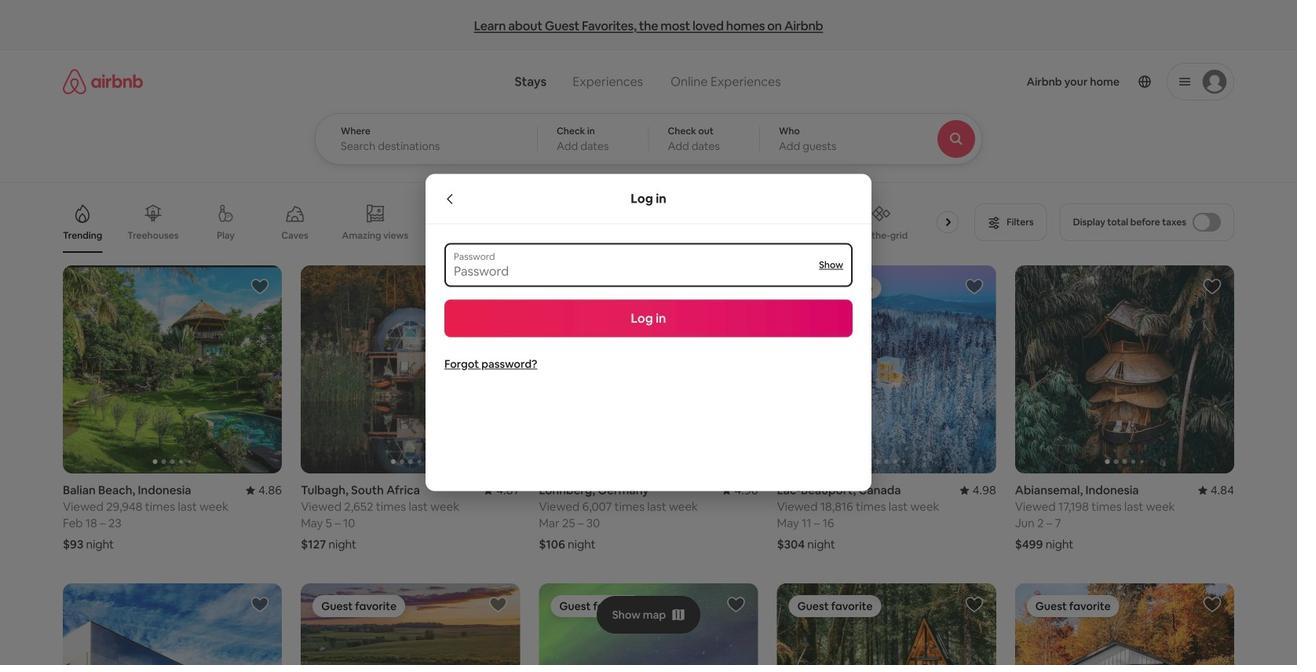 Task type: locate. For each thing, give the bounding box(es) containing it.
add to wishlist: hella, iceland image
[[727, 596, 746, 614]]

add to wishlist: balian beach, indonesia image
[[251, 277, 270, 296]]

4.84 out of 5 average rating image
[[1198, 483, 1235, 498]]

add to wishlist: lac-beauport, canada image
[[965, 277, 984, 296]]

Search destinations search field
[[341, 139, 512, 153]]

what can we help you find? tab list
[[502, 64, 657, 99]]

None search field
[[315, 50, 1026, 165]]

4.96 out of 5 average rating image
[[722, 483, 758, 498]]

group
[[63, 192, 977, 253], [63, 265, 282, 474], [301, 265, 520, 474], [539, 265, 758, 474], [777, 265, 996, 474], [1015, 265, 1235, 474], [63, 584, 282, 665], [301, 584, 520, 665], [539, 584, 758, 665], [777, 584, 996, 665], [1015, 584, 1235, 665]]

add to wishlist: abiansemal, indonesia image
[[1203, 277, 1222, 296]]

add to wishlist: index, washington image
[[965, 596, 984, 614]]

log in dialog
[[426, 174, 872, 491]]

add to wishlist: joshua tree, california image
[[251, 596, 270, 614]]

tab panel
[[315, 113, 1026, 165]]

Password password field
[[454, 263, 810, 279]]



Task type: vqa. For each thing, say whether or not it's contained in the screenshot.
"Terms" link
no



Task type: describe. For each thing, give the bounding box(es) containing it.
4.86 out of 5 average rating image
[[246, 483, 282, 498]]

4.98 out of 5 average rating image
[[960, 483, 996, 498]]

4.87 out of 5 average rating image
[[484, 483, 520, 498]]

add to wishlist: cleveland, wisconsin image
[[489, 596, 508, 614]]

add to wishlist: remsen, new york image
[[1203, 596, 1222, 614]]

add to wishlist: löhnberg, germany image
[[727, 277, 746, 296]]

add to wishlist: tulbagh, south africa image
[[489, 277, 508, 296]]

profile element
[[806, 50, 1235, 113]]



